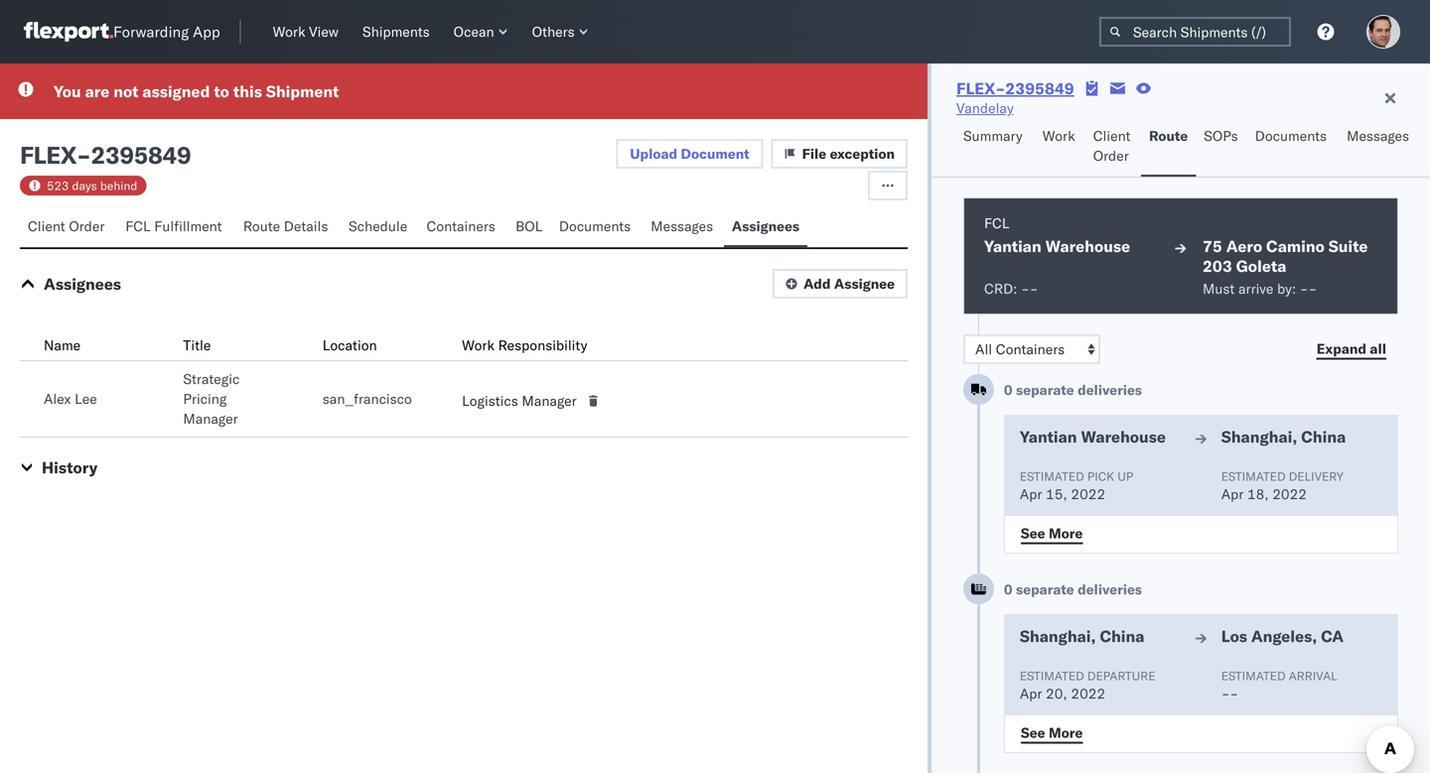 Task type: vqa. For each thing, say whether or not it's contained in the screenshot.
separate for Shanghai, China
yes



Task type: locate. For each thing, give the bounding box(es) containing it.
0 vertical spatial assignees
[[732, 218, 800, 235]]

1 vertical spatial more
[[1049, 725, 1083, 742]]

apr left the 18,
[[1222, 486, 1244, 503]]

0 vertical spatial separate
[[1016, 382, 1075, 399]]

1 horizontal spatial client
[[1094, 127, 1131, 145]]

1 horizontal spatial order
[[1094, 147, 1129, 164]]

1 more from the top
[[1049, 525, 1083, 542]]

0 horizontal spatial route
[[243, 218, 280, 235]]

1 horizontal spatial shanghai,
[[1222, 427, 1298, 447]]

1 horizontal spatial messages
[[1347, 127, 1410, 145]]

assignees down document
[[732, 218, 800, 235]]

fcl down behind
[[125, 218, 151, 235]]

fcl
[[985, 215, 1010, 232], [125, 218, 151, 235]]

estimated inside the estimated departure apr 20, 2022
[[1020, 669, 1085, 684]]

separate
[[1016, 382, 1075, 399], [1016, 581, 1075, 599]]

2 see more from the top
[[1021, 725, 1083, 742]]

route for route details
[[243, 218, 280, 235]]

yantian warehouse up crd: --
[[985, 236, 1131, 256]]

0 horizontal spatial 2395849
[[91, 140, 191, 170]]

0 horizontal spatial work
[[273, 23, 306, 40]]

apr left 15,
[[1020, 486, 1043, 503]]

fcl inside fcl fulfillment button
[[125, 218, 151, 235]]

1 horizontal spatial shanghai, china
[[1222, 427, 1347, 447]]

ocean button
[[446, 19, 516, 45]]

0 vertical spatial deliveries
[[1078, 382, 1143, 399]]

0 vertical spatial manager
[[522, 392, 577, 410]]

1 see more from the top
[[1021, 525, 1083, 542]]

1 vertical spatial documents button
[[551, 209, 643, 247]]

0 vertical spatial yantian
[[985, 236, 1042, 256]]

shanghai, up 'estimated delivery apr 18, 2022'
[[1222, 427, 1298, 447]]

documents right sops
[[1256, 127, 1327, 145]]

1 vertical spatial see more
[[1021, 725, 1083, 742]]

vandelay link
[[957, 98, 1014, 118]]

1 horizontal spatial documents button
[[1248, 118, 1339, 177]]

assigned
[[142, 81, 210, 101]]

exception
[[830, 145, 895, 162]]

0 separate deliveries down 15,
[[1004, 581, 1143, 599]]

0 vertical spatial china
[[1302, 427, 1347, 447]]

0 vertical spatial order
[[1094, 147, 1129, 164]]

1 horizontal spatial route
[[1150, 127, 1189, 145]]

more
[[1049, 525, 1083, 542], [1049, 725, 1083, 742]]

1 vertical spatial route
[[243, 218, 280, 235]]

1 horizontal spatial fcl
[[985, 215, 1010, 232]]

client order
[[1094, 127, 1131, 164], [28, 218, 105, 235]]

fcl up crd:
[[985, 215, 1010, 232]]

work inside work view link
[[273, 23, 306, 40]]

order
[[1094, 147, 1129, 164], [69, 218, 105, 235]]

1 horizontal spatial messages button
[[1339, 118, 1421, 177]]

2022 for apr 18, 2022
[[1273, 486, 1307, 503]]

client down 523
[[28, 218, 65, 235]]

messages
[[1347, 127, 1410, 145], [651, 218, 714, 235]]

1 vertical spatial work
[[1043, 127, 1076, 145]]

1 horizontal spatial documents
[[1256, 127, 1327, 145]]

order for the rightmost client order button
[[1094, 147, 1129, 164]]

work up logistics
[[462, 337, 495, 354]]

0 vertical spatial warehouse
[[1046, 236, 1131, 256]]

history
[[42, 458, 98, 478]]

apr for apr 20, 2022
[[1020, 686, 1043, 703]]

1 deliveries from the top
[[1078, 382, 1143, 399]]

manager down pricing
[[183, 410, 238, 428]]

0 vertical spatial 0 separate deliveries
[[1004, 382, 1143, 399]]

2 horizontal spatial work
[[1043, 127, 1076, 145]]

order down days
[[69, 218, 105, 235]]

work for work responsibility
[[462, 337, 495, 354]]

manager down responsibility
[[522, 392, 577, 410]]

work down the flex-2395849 link
[[1043, 127, 1076, 145]]

1 vertical spatial assignees button
[[44, 274, 121, 294]]

work inside work button
[[1043, 127, 1076, 145]]

more down 20, in the bottom right of the page
[[1049, 725, 1083, 742]]

client order button
[[1086, 118, 1142, 177], [20, 209, 118, 247]]

estimated delivery apr 18, 2022
[[1222, 469, 1344, 503]]

0 horizontal spatial order
[[69, 218, 105, 235]]

1 vertical spatial warehouse
[[1081, 427, 1166, 447]]

client right work button
[[1094, 127, 1131, 145]]

1 horizontal spatial assignees button
[[724, 209, 808, 247]]

work button
[[1035, 118, 1086, 177]]

messages for top "messages" button
[[1347, 127, 1410, 145]]

0 horizontal spatial manager
[[183, 410, 238, 428]]

0 vertical spatial see more
[[1021, 525, 1083, 542]]

1 vertical spatial client
[[28, 218, 65, 235]]

1 vertical spatial see
[[1021, 725, 1046, 742]]

2022 right 20, in the bottom right of the page
[[1071, 686, 1106, 703]]

0 vertical spatial client
[[1094, 127, 1131, 145]]

0 vertical spatial 0
[[1004, 382, 1013, 399]]

route inside button
[[1150, 127, 1189, 145]]

0 horizontal spatial messages button
[[643, 209, 724, 247]]

0 horizontal spatial client order button
[[20, 209, 118, 247]]

alex
[[44, 390, 71, 408]]

1 horizontal spatial work
[[462, 337, 495, 354]]

1 vertical spatial manager
[[183, 410, 238, 428]]

goleta
[[1237, 256, 1287, 276]]

documents for leftmost documents button
[[559, 218, 631, 235]]

estimated up 15,
[[1020, 469, 1085, 484]]

0 horizontal spatial messages
[[651, 218, 714, 235]]

1 see more button from the top
[[1009, 520, 1095, 549]]

up
[[1118, 469, 1134, 484]]

work view link
[[265, 19, 347, 45]]

0 separate deliveries up pick at the bottom of page
[[1004, 382, 1143, 399]]

2 see from the top
[[1021, 725, 1046, 742]]

0 horizontal spatial client
[[28, 218, 65, 235]]

0 vertical spatial route
[[1150, 127, 1189, 145]]

apr inside 'estimated delivery apr 18, 2022'
[[1222, 486, 1244, 503]]

1 0 from the top
[[1004, 382, 1013, 399]]

0 vertical spatial yantian warehouse
[[985, 236, 1131, 256]]

estimated
[[1020, 469, 1085, 484], [1222, 469, 1286, 484], [1020, 669, 1085, 684], [1222, 669, 1286, 684]]

1 vertical spatial messages button
[[643, 209, 724, 247]]

see down the estimated departure apr 20, 2022
[[1021, 725, 1046, 742]]

0 vertical spatial assignees button
[[724, 209, 808, 247]]

0 for yantian warehouse
[[1004, 382, 1013, 399]]

see
[[1021, 525, 1046, 542], [1021, 725, 1046, 742]]

documents button
[[1248, 118, 1339, 177], [551, 209, 643, 247]]

assignees up name
[[44, 274, 121, 294]]

route inside button
[[243, 218, 280, 235]]

1 vertical spatial separate
[[1016, 581, 1075, 599]]

order for the bottommost client order button
[[69, 218, 105, 235]]

apr left 20, in the bottom right of the page
[[1020, 686, 1043, 703]]

shanghai, china up the estimated departure apr 20, 2022
[[1020, 627, 1145, 647]]

2022 down pick at the bottom of page
[[1071, 486, 1106, 503]]

1 horizontal spatial assignees
[[732, 218, 800, 235]]

1 vertical spatial documents
[[559, 218, 631, 235]]

shanghai, up 20, in the bottom right of the page
[[1020, 627, 1096, 647]]

1 vertical spatial messages
[[651, 218, 714, 235]]

apr inside the estimated departure apr 20, 2022
[[1020, 686, 1043, 703]]

must arrive by: --
[[1203, 280, 1318, 298]]

logistics
[[462, 392, 518, 410]]

0 vertical spatial 2395849
[[1006, 78, 1075, 98]]

strategic pricing manager
[[183, 371, 240, 428]]

1 vertical spatial client order
[[28, 218, 105, 235]]

deliveries up departure
[[1078, 581, 1143, 599]]

estimated up 20, in the bottom right of the page
[[1020, 669, 1085, 684]]

flex-
[[957, 78, 1006, 98]]

2 vertical spatial work
[[462, 337, 495, 354]]

order inside "client order"
[[1094, 147, 1129, 164]]

1 0 separate deliveries from the top
[[1004, 382, 1143, 399]]

china
[[1302, 427, 1347, 447], [1100, 627, 1145, 647]]

assignees button up name
[[44, 274, 121, 294]]

yantian warehouse up pick at the bottom of page
[[1020, 427, 1166, 447]]

suite
[[1329, 236, 1369, 256]]

route left sops
[[1150, 127, 1189, 145]]

estimated for -
[[1222, 669, 1286, 684]]

75
[[1203, 236, 1223, 256]]

yantian up estimated pick up apr 15, 2022
[[1020, 427, 1078, 447]]

estimated up the 18,
[[1222, 469, 1286, 484]]

0 separate deliveries for yantian
[[1004, 382, 1143, 399]]

1 vertical spatial assignees
[[44, 274, 121, 294]]

flex
[[20, 140, 77, 170]]

yantian warehouse
[[985, 236, 1131, 256], [1020, 427, 1166, 447]]

route button
[[1142, 118, 1196, 177]]

1 vertical spatial 0
[[1004, 581, 1013, 599]]

0 vertical spatial see more button
[[1009, 520, 1095, 549]]

bol button
[[508, 209, 551, 247]]

2 separate from the top
[[1016, 581, 1075, 599]]

see more button down 15,
[[1009, 520, 1095, 549]]

documents button right sops
[[1248, 118, 1339, 177]]

route for route
[[1150, 127, 1189, 145]]

1 separate from the top
[[1016, 382, 1075, 399]]

0 horizontal spatial client order
[[28, 218, 105, 235]]

0 horizontal spatial documents
[[559, 218, 631, 235]]

1 vertical spatial 2395849
[[91, 140, 191, 170]]

you
[[54, 81, 81, 101]]

1 vertical spatial yantian
[[1020, 427, 1078, 447]]

client order down 523
[[28, 218, 105, 235]]

see more for yantian
[[1021, 525, 1083, 542]]

responsibility
[[498, 337, 588, 354]]

2022
[[1071, 486, 1106, 503], [1273, 486, 1307, 503], [1071, 686, 1106, 703]]

order right work button
[[1094, 147, 1129, 164]]

route left details at the top
[[243, 218, 280, 235]]

assignees
[[732, 218, 800, 235], [44, 274, 121, 294]]

forwarding app link
[[24, 22, 220, 42]]

add assignee
[[804, 275, 895, 293]]

2 more from the top
[[1049, 725, 1083, 742]]

2 0 from the top
[[1004, 581, 1013, 599]]

1 vertical spatial yantian warehouse
[[1020, 427, 1166, 447]]

client order right work button
[[1094, 127, 1131, 164]]

0 horizontal spatial documents button
[[551, 209, 643, 247]]

see down estimated pick up apr 15, 2022
[[1021, 525, 1046, 542]]

location
[[323, 337, 377, 354]]

0 vertical spatial messages button
[[1339, 118, 1421, 177]]

warehouse
[[1046, 236, 1131, 256], [1081, 427, 1166, 447]]

2022 for apr 20, 2022
[[1071, 686, 1106, 703]]

1 vertical spatial order
[[69, 218, 105, 235]]

deliveries for china
[[1078, 581, 1143, 599]]

see for yantian
[[1021, 525, 1046, 542]]

warehouse for shanghai,
[[1081, 427, 1166, 447]]

title
[[183, 337, 211, 354]]

summary button
[[956, 118, 1035, 177]]

2 deliveries from the top
[[1078, 581, 1143, 599]]

yantian up crd: --
[[985, 236, 1042, 256]]

documents button right bol
[[551, 209, 643, 247]]

2395849
[[1006, 78, 1075, 98], [91, 140, 191, 170]]

1 vertical spatial china
[[1100, 627, 1145, 647]]

1 see from the top
[[1021, 525, 1046, 542]]

2022 right the 18,
[[1273, 486, 1307, 503]]

2022 inside the estimated departure apr 20, 2022
[[1071, 686, 1106, 703]]

0 vertical spatial work
[[273, 23, 306, 40]]

0 vertical spatial documents
[[1256, 127, 1327, 145]]

1 horizontal spatial manager
[[522, 392, 577, 410]]

2395849 up vandelay
[[1006, 78, 1075, 98]]

2 0 separate deliveries from the top
[[1004, 581, 1143, 599]]

0 vertical spatial client order button
[[1086, 118, 1142, 177]]

china up departure
[[1100, 627, 1145, 647]]

shipments
[[363, 23, 430, 40]]

0 vertical spatial documents button
[[1248, 118, 1339, 177]]

not
[[113, 81, 139, 101]]

work
[[273, 23, 306, 40], [1043, 127, 1076, 145], [462, 337, 495, 354]]

estimated inside estimated pick up apr 15, 2022
[[1020, 469, 1085, 484]]

china up delivery
[[1302, 427, 1347, 447]]

estimated for 18,
[[1222, 469, 1286, 484]]

see more down 20, in the bottom right of the page
[[1021, 725, 1083, 742]]

sops button
[[1196, 118, 1248, 177]]

0 vertical spatial shanghai, china
[[1222, 427, 1347, 447]]

yantian for shanghai, china
[[1020, 427, 1078, 447]]

1 vertical spatial shanghai, china
[[1020, 627, 1145, 647]]

0 vertical spatial see
[[1021, 525, 1046, 542]]

more down 15,
[[1049, 525, 1083, 542]]

0 vertical spatial messages
[[1347, 127, 1410, 145]]

see more button
[[1009, 520, 1095, 549], [1009, 719, 1095, 749]]

add
[[804, 275, 831, 293]]

see more for shanghai,
[[1021, 725, 1083, 742]]

deliveries up pick at the bottom of page
[[1078, 382, 1143, 399]]

0 vertical spatial client order
[[1094, 127, 1131, 164]]

estimated inside 'estimated delivery apr 18, 2022'
[[1222, 469, 1286, 484]]

see more button down 20, in the bottom right of the page
[[1009, 719, 1095, 749]]

separate for shanghai, china
[[1016, 581, 1075, 599]]

apr
[[1020, 486, 1043, 503], [1222, 486, 1244, 503], [1020, 686, 1043, 703]]

assignees button up add
[[724, 209, 808, 247]]

work left "view"
[[273, 23, 306, 40]]

shanghai, china up 'estimated delivery apr 18, 2022'
[[1222, 427, 1347, 447]]

see more down 15,
[[1021, 525, 1083, 542]]

0 horizontal spatial china
[[1100, 627, 1145, 647]]

1 vertical spatial shanghai,
[[1020, 627, 1096, 647]]

1 vertical spatial 0 separate deliveries
[[1004, 581, 1143, 599]]

estimated inside the estimated arrival --
[[1222, 669, 1286, 684]]

manager
[[522, 392, 577, 410], [183, 410, 238, 428]]

2022 inside 'estimated delivery apr 18, 2022'
[[1273, 486, 1307, 503]]

messages button
[[1339, 118, 1421, 177], [643, 209, 724, 247]]

1 vertical spatial see more button
[[1009, 719, 1095, 749]]

estimated down the 'los'
[[1222, 669, 1286, 684]]

-
[[77, 140, 91, 170], [1022, 280, 1030, 298], [1030, 280, 1039, 298], [1300, 280, 1309, 298], [1309, 280, 1318, 298], [1222, 686, 1230, 703], [1230, 686, 1239, 703]]

0 horizontal spatial fcl
[[125, 218, 151, 235]]

1 vertical spatial deliveries
[[1078, 581, 1143, 599]]

see more button for shanghai,
[[1009, 719, 1095, 749]]

shanghai, china
[[1222, 427, 1347, 447], [1020, 627, 1145, 647]]

work responsibility
[[462, 337, 588, 354]]

deliveries
[[1078, 382, 1143, 399], [1078, 581, 1143, 599]]

route
[[1150, 127, 1189, 145], [243, 218, 280, 235]]

0 vertical spatial more
[[1049, 525, 1083, 542]]

2 see more button from the top
[[1009, 719, 1095, 749]]

documents right bol button
[[559, 218, 631, 235]]

2395849 up behind
[[91, 140, 191, 170]]

see more
[[1021, 525, 1083, 542], [1021, 725, 1083, 742]]

fulfillment
[[154, 218, 222, 235]]

vandelay
[[957, 99, 1014, 117]]



Task type: describe. For each thing, give the bounding box(es) containing it.
logistics manager
[[462, 392, 577, 410]]

to
[[214, 81, 229, 101]]

containers
[[427, 218, 496, 235]]

crd: --
[[985, 280, 1039, 298]]

flex - 2395849
[[20, 140, 191, 170]]

203
[[1203, 256, 1233, 276]]

file
[[802, 145, 827, 162]]

20,
[[1046, 686, 1068, 703]]

crd:
[[985, 280, 1018, 298]]

all
[[1371, 340, 1387, 358]]

yantian warehouse for shanghai, china
[[1020, 427, 1166, 447]]

others button
[[524, 19, 597, 45]]

los
[[1222, 627, 1248, 647]]

work for work view
[[273, 23, 306, 40]]

yantian for 75 aero camino suite 203 goleta
[[985, 236, 1042, 256]]

1 horizontal spatial client order button
[[1086, 118, 1142, 177]]

shipment
[[266, 81, 339, 101]]

1 horizontal spatial client order
[[1094, 127, 1131, 164]]

18,
[[1248, 486, 1269, 503]]

0 horizontal spatial assignees
[[44, 274, 121, 294]]

app
[[193, 22, 220, 41]]

summary
[[964, 127, 1023, 145]]

yantian warehouse for 75 aero camino suite 203 goleta
[[985, 236, 1131, 256]]

assignees inside assignees button
[[732, 218, 800, 235]]

forwarding
[[113, 22, 189, 41]]

schedule
[[349, 218, 408, 235]]

0 horizontal spatial shanghai, china
[[1020, 627, 1145, 647]]

arrival
[[1289, 669, 1338, 684]]

2022 inside estimated pick up apr 15, 2022
[[1071, 486, 1106, 503]]

documents for rightmost documents button
[[1256, 127, 1327, 145]]

file exception
[[802, 145, 895, 162]]

upload document
[[630, 145, 750, 162]]

0 for shanghai, china
[[1004, 581, 1013, 599]]

1 horizontal spatial 2395849
[[1006, 78, 1075, 98]]

fcl fulfillment
[[125, 218, 222, 235]]

you are not assigned to this shipment
[[54, 81, 339, 101]]

others
[[532, 23, 575, 40]]

work view
[[273, 23, 339, 40]]

estimated departure apr 20, 2022
[[1020, 669, 1156, 703]]

arrive
[[1239, 280, 1274, 298]]

warehouse for 75
[[1046, 236, 1131, 256]]

flexport. image
[[24, 22, 113, 42]]

los angeles, ca
[[1222, 627, 1344, 647]]

manager inside strategic pricing manager
[[183, 410, 238, 428]]

add assignee button
[[773, 269, 908, 299]]

messages for bottommost "messages" button
[[651, 218, 714, 235]]

fcl fulfillment button
[[118, 209, 235, 247]]

schedule button
[[341, 209, 419, 247]]

delivery
[[1289, 469, 1344, 484]]

lee
[[75, 390, 97, 408]]

shipments link
[[355, 19, 438, 45]]

work for work
[[1043, 127, 1076, 145]]

523
[[47, 178, 69, 193]]

ca
[[1322, 627, 1344, 647]]

bol
[[516, 218, 543, 235]]

upload
[[630, 145, 678, 162]]

estimated pick up apr 15, 2022
[[1020, 469, 1134, 503]]

pick
[[1088, 469, 1115, 484]]

see for shanghai,
[[1021, 725, 1046, 742]]

expand all button
[[1305, 335, 1399, 365]]

see more button for yantian
[[1009, 520, 1095, 549]]

this
[[233, 81, 262, 101]]

aero
[[1227, 236, 1263, 256]]

route details
[[243, 218, 328, 235]]

days
[[72, 178, 97, 193]]

angeles,
[[1252, 627, 1318, 647]]

apr inside estimated pick up apr 15, 2022
[[1020, 486, 1043, 503]]

Search Shipments (/) text field
[[1100, 17, 1292, 47]]

name
[[44, 337, 81, 354]]

are
[[85, 81, 110, 101]]

upload document button
[[616, 139, 764, 169]]

assignee
[[835, 275, 895, 293]]

camino
[[1267, 236, 1325, 256]]

more for shanghai,
[[1049, 725, 1083, 742]]

fcl for fcl fulfillment
[[125, 218, 151, 235]]

san_francisco
[[323, 390, 412, 408]]

0 separate deliveries for shanghai,
[[1004, 581, 1143, 599]]

document
[[681, 145, 750, 162]]

view
[[309, 23, 339, 40]]

strategic
[[183, 371, 240, 388]]

behind
[[100, 178, 138, 193]]

estimated for apr
[[1020, 469, 1085, 484]]

fcl for fcl
[[985, 215, 1010, 232]]

75 aero camino suite 203 goleta
[[1203, 236, 1369, 276]]

0 horizontal spatial assignees button
[[44, 274, 121, 294]]

estimated for 20,
[[1020, 669, 1085, 684]]

containers button
[[419, 209, 508, 247]]

expand
[[1317, 340, 1367, 358]]

0 vertical spatial shanghai,
[[1222, 427, 1298, 447]]

must
[[1203, 280, 1235, 298]]

by:
[[1278, 280, 1297, 298]]

523 days behind
[[47, 178, 138, 193]]

separate for yantian warehouse
[[1016, 382, 1075, 399]]

1 vertical spatial client order button
[[20, 209, 118, 247]]

0 horizontal spatial shanghai,
[[1020, 627, 1096, 647]]

alex lee
[[44, 390, 97, 408]]

expand all
[[1317, 340, 1387, 358]]

apr for apr 18, 2022
[[1222, 486, 1244, 503]]

departure
[[1088, 669, 1156, 684]]

forwarding app
[[113, 22, 220, 41]]

pricing
[[183, 390, 227, 408]]

deliveries for warehouse
[[1078, 382, 1143, 399]]

15,
[[1046, 486, 1068, 503]]

details
[[284, 218, 328, 235]]

estimated arrival --
[[1222, 669, 1338, 703]]

1 horizontal spatial china
[[1302, 427, 1347, 447]]

ocean
[[454, 23, 494, 40]]

more for yantian
[[1049, 525, 1083, 542]]

route details button
[[235, 209, 341, 247]]

sops
[[1204, 127, 1239, 145]]



